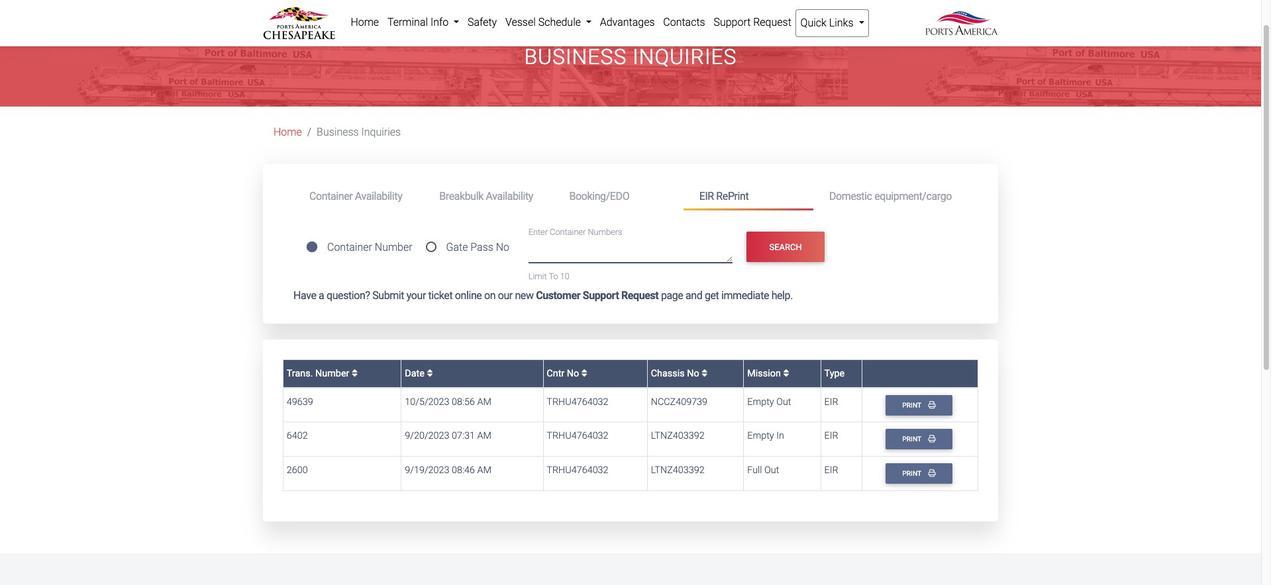 Task type: describe. For each thing, give the bounding box(es) containing it.
1 horizontal spatial inquiries
[[633, 45, 737, 70]]

0 vertical spatial support
[[714, 16, 751, 28]]

eir reprint link
[[684, 184, 814, 211]]

cntr
[[547, 368, 565, 379]]

schedule
[[538, 16, 581, 28]]

full out
[[748, 465, 779, 476]]

10/5/2023 08:56 am
[[405, 397, 492, 408]]

trhu4764032 for 9/20/2023 07:31 am
[[547, 431, 609, 442]]

new
[[515, 290, 534, 302]]

quick links link
[[796, 9, 869, 37]]

no for chassis no
[[687, 368, 699, 379]]

customer
[[536, 290, 581, 302]]

print link for empty out
[[886, 395, 953, 416]]

terminal info
[[388, 16, 451, 28]]

print image for full out
[[929, 470, 936, 477]]

print link for full out
[[886, 464, 953, 484]]

ltnz403392 for full
[[651, 465, 705, 476]]

customer support request link
[[536, 290, 659, 302]]

1 vertical spatial support
[[583, 290, 619, 302]]

safety
[[468, 16, 497, 28]]

vessel
[[506, 16, 536, 28]]

am for 9/19/2023 08:46 am
[[477, 465, 492, 476]]

availability for container availability
[[355, 190, 402, 203]]

print image for empty in
[[929, 435, 936, 443]]

availability for breakbulk availability
[[486, 190, 533, 203]]

get
[[705, 290, 719, 302]]

domestic equipment/cargo link
[[814, 184, 968, 209]]

07:31
[[452, 431, 475, 442]]

in
[[777, 431, 784, 442]]

and
[[686, 290, 703, 302]]

booking/edo link
[[554, 184, 684, 209]]

vessel schedule
[[506, 16, 584, 28]]

help.
[[772, 290, 793, 302]]

1 horizontal spatial business
[[524, 45, 627, 70]]

date
[[405, 368, 427, 379]]

10
[[560, 272, 570, 282]]

quick links
[[801, 17, 856, 29]]

sort image for mission
[[783, 369, 789, 378]]

am for 9/20/2023 07:31 am
[[477, 431, 492, 442]]

links
[[829, 17, 854, 29]]

enter container numbers
[[529, 228, 622, 238]]

chassis no link
[[651, 368, 708, 379]]

cntr no link
[[547, 368, 588, 379]]

enter
[[529, 228, 548, 238]]

limit to 10
[[529, 272, 570, 282]]

eir for empty out
[[825, 397, 839, 408]]

vessel schedule link
[[501, 9, 596, 36]]

container for container availability
[[309, 190, 353, 203]]

trans. number link
[[287, 368, 358, 379]]

ltnz403392 for empty
[[651, 431, 705, 442]]

mission link
[[748, 368, 789, 379]]

out for empty out
[[777, 397, 791, 408]]

on
[[484, 290, 496, 302]]

ticket
[[428, 290, 453, 302]]

contacts
[[663, 16, 705, 28]]

out for full out
[[765, 465, 779, 476]]

trhu4764032 for 9/19/2023 08:46 am
[[547, 465, 609, 476]]

your
[[407, 290, 426, 302]]

Enter Container Numbers text field
[[529, 240, 733, 263]]

1 vertical spatial container
[[550, 228, 586, 238]]

home for leftmost 'home' link
[[274, 126, 302, 139]]

submit
[[372, 290, 404, 302]]

1 vertical spatial business inquiries
[[317, 126, 401, 139]]

9/20/2023 07:31 am
[[405, 431, 492, 442]]

0 vertical spatial business inquiries
[[524, 45, 737, 70]]

9/19/2023 08:46 am
[[405, 465, 492, 476]]

no for cntr no
[[567, 368, 579, 379]]

number for container number
[[375, 241, 413, 254]]

eir for empty in
[[825, 431, 839, 442]]

9/19/2023
[[405, 465, 450, 476]]

cntr no
[[547, 368, 582, 379]]

trans. number
[[287, 368, 352, 379]]

terminal
[[388, 16, 428, 28]]

breakbulk
[[439, 190, 484, 203]]

pass
[[471, 241, 494, 254]]

trhu4764032 for 10/5/2023 08:56 am
[[547, 397, 609, 408]]

type
[[825, 368, 845, 379]]

date link
[[405, 368, 433, 379]]

full
[[748, 465, 762, 476]]

08:46
[[452, 465, 475, 476]]

empty for empty out
[[748, 397, 774, 408]]

domestic equipment/cargo
[[829, 190, 952, 203]]

gate pass no
[[446, 241, 510, 254]]

empty out
[[748, 397, 791, 408]]

breakbulk availability
[[439, 190, 533, 203]]

support request
[[714, 16, 792, 28]]



Task type: vqa. For each thing, say whether or not it's contained in the screenshot.
Breakbulk Availability
yes



Task type: locate. For each thing, give the bounding box(es) containing it.
1 sort image from the left
[[352, 369, 358, 378]]

2 vertical spatial print image
[[929, 470, 936, 477]]

sort image inside date link
[[427, 369, 433, 378]]

2 empty from the top
[[748, 431, 774, 442]]

sort image up empty out
[[783, 369, 789, 378]]

1 vertical spatial home link
[[274, 126, 302, 139]]

1 horizontal spatial availability
[[486, 190, 533, 203]]

no right cntr
[[567, 368, 579, 379]]

have a question? submit your ticket online on our new customer support request page and get immediate help.
[[294, 290, 793, 302]]

sort image right chassis
[[702, 369, 708, 378]]

1 print link from the top
[[886, 395, 953, 416]]

contacts link
[[659, 9, 710, 36]]

container
[[309, 190, 353, 203], [550, 228, 586, 238], [327, 241, 372, 254]]

0 vertical spatial am
[[477, 397, 492, 408]]

1 horizontal spatial request
[[753, 16, 792, 28]]

0 vertical spatial business
[[524, 45, 627, 70]]

quick
[[801, 17, 827, 29]]

49639
[[287, 397, 313, 408]]

0 horizontal spatial availability
[[355, 190, 402, 203]]

business inquiries down advantages link
[[524, 45, 737, 70]]

2 trhu4764032 from the top
[[547, 431, 609, 442]]

eir reprint
[[699, 190, 749, 203]]

1 vertical spatial business
[[317, 126, 359, 139]]

immediate
[[722, 290, 769, 302]]

have
[[294, 290, 316, 302]]

0 vertical spatial number
[[375, 241, 413, 254]]

1 horizontal spatial business inquiries
[[524, 45, 737, 70]]

0 horizontal spatial number
[[315, 368, 349, 379]]

2 availability from the left
[[486, 190, 533, 203]]

0 horizontal spatial business
[[317, 126, 359, 139]]

1 empty from the top
[[748, 397, 774, 408]]

sort image for date
[[427, 369, 433, 378]]

container availability link
[[294, 184, 424, 209]]

container for container number
[[327, 241, 372, 254]]

container up the container number
[[309, 190, 353, 203]]

2 horizontal spatial no
[[687, 368, 699, 379]]

support
[[714, 16, 751, 28], [583, 290, 619, 302]]

2 print image from the top
[[929, 435, 936, 443]]

1 ltnz403392 from the top
[[651, 431, 705, 442]]

1 availability from the left
[[355, 190, 402, 203]]

0 horizontal spatial no
[[496, 241, 510, 254]]

0 horizontal spatial home
[[274, 126, 302, 139]]

chassis
[[651, 368, 685, 379]]

0 vertical spatial home
[[351, 16, 379, 28]]

6402
[[287, 431, 308, 442]]

1 horizontal spatial number
[[375, 241, 413, 254]]

online
[[455, 290, 482, 302]]

0 vertical spatial home link
[[347, 9, 383, 36]]

1 vertical spatial number
[[315, 368, 349, 379]]

2 am from the top
[[477, 431, 492, 442]]

print for full out
[[903, 470, 923, 478]]

2 ltnz403392 from the top
[[651, 465, 705, 476]]

3 trhu4764032 from the top
[[547, 465, 609, 476]]

print for empty out
[[903, 401, 923, 410]]

out right full
[[765, 465, 779, 476]]

print link for empty in
[[886, 429, 953, 450]]

0 vertical spatial request
[[753, 16, 792, 28]]

am right the 08:46
[[477, 465, 492, 476]]

1 horizontal spatial support
[[714, 16, 751, 28]]

request left page
[[621, 290, 659, 302]]

print link
[[886, 395, 953, 416], [886, 429, 953, 450], [886, 464, 953, 484]]

empty left in
[[748, 431, 774, 442]]

1 vertical spatial empty
[[748, 431, 774, 442]]

sort image inside "chassis no" link
[[702, 369, 708, 378]]

sort image for trans. number
[[352, 369, 358, 378]]

0 horizontal spatial inquiries
[[361, 126, 401, 139]]

info
[[431, 16, 449, 28]]

question?
[[327, 290, 370, 302]]

0 vertical spatial inquiries
[[633, 45, 737, 70]]

mission
[[748, 368, 783, 379]]

empty down mission
[[748, 397, 774, 408]]

gate
[[446, 241, 468, 254]]

3 print link from the top
[[886, 464, 953, 484]]

page
[[661, 290, 683, 302]]

1 horizontal spatial no
[[567, 368, 579, 379]]

sort image up 10/5/2023
[[427, 369, 433, 378]]

home
[[351, 16, 379, 28], [274, 126, 302, 139]]

2 vertical spatial container
[[327, 241, 372, 254]]

2 sort image from the left
[[427, 369, 433, 378]]

1 vertical spatial ltnz403392
[[651, 465, 705, 476]]

sort image inside trans. number link
[[352, 369, 358, 378]]

2 vertical spatial trhu4764032
[[547, 465, 609, 476]]

breakbulk availability link
[[424, 184, 554, 209]]

am right 07:31 on the left bottom
[[477, 431, 492, 442]]

10/5/2023
[[405, 397, 450, 408]]

domestic
[[829, 190, 872, 203]]

availability
[[355, 190, 402, 203], [486, 190, 533, 203]]

1 vertical spatial trhu4764032
[[547, 431, 609, 442]]

container availability
[[309, 190, 402, 203]]

1 trhu4764032 from the top
[[547, 397, 609, 408]]

0 vertical spatial container
[[309, 190, 353, 203]]

empty in
[[748, 431, 784, 442]]

our
[[498, 290, 513, 302]]

container number
[[327, 241, 413, 254]]

trhu4764032
[[547, 397, 609, 408], [547, 431, 609, 442], [547, 465, 609, 476]]

to
[[549, 272, 558, 282]]

home for topmost 'home' link
[[351, 16, 379, 28]]

am right '08:56'
[[477, 397, 492, 408]]

2 vertical spatial print link
[[886, 464, 953, 484]]

0 vertical spatial print
[[903, 401, 923, 410]]

search button
[[747, 232, 825, 263]]

sort image
[[352, 369, 358, 378], [427, 369, 433, 378], [582, 369, 588, 378], [702, 369, 708, 378], [783, 369, 789, 378]]

0 horizontal spatial home link
[[274, 126, 302, 139]]

2 print link from the top
[[886, 429, 953, 450]]

3 print from the top
[[903, 470, 923, 478]]

1 horizontal spatial home
[[351, 16, 379, 28]]

business inquiries up container availability
[[317, 126, 401, 139]]

0 vertical spatial out
[[777, 397, 791, 408]]

a
[[319, 290, 324, 302]]

eir for full out
[[825, 465, 839, 476]]

3 sort image from the left
[[582, 369, 588, 378]]

number
[[375, 241, 413, 254], [315, 368, 349, 379]]

support right contacts
[[714, 16, 751, 28]]

number for trans. number
[[315, 368, 349, 379]]

safety link
[[464, 9, 501, 36]]

5 sort image from the left
[[783, 369, 789, 378]]

advantages link
[[596, 9, 659, 36]]

out down mission link
[[777, 397, 791, 408]]

1 vertical spatial print image
[[929, 435, 936, 443]]

2 vertical spatial print
[[903, 470, 923, 478]]

number up submit
[[375, 241, 413, 254]]

1 vertical spatial out
[[765, 465, 779, 476]]

am for 10/5/2023 08:56 am
[[477, 397, 492, 408]]

empty for empty in
[[748, 431, 774, 442]]

1 horizontal spatial home link
[[347, 9, 383, 36]]

chassis no
[[651, 368, 702, 379]]

0 horizontal spatial business inquiries
[[317, 126, 401, 139]]

print image
[[929, 401, 936, 409], [929, 435, 936, 443], [929, 470, 936, 477]]

0 horizontal spatial support
[[583, 290, 619, 302]]

numbers
[[588, 228, 622, 238]]

sort image for chassis no
[[702, 369, 708, 378]]

no right chassis
[[687, 368, 699, 379]]

availability up the container number
[[355, 190, 402, 203]]

2 print from the top
[[903, 435, 923, 444]]

home link
[[347, 9, 383, 36], [274, 126, 302, 139]]

sort image inside 'cntr no' link
[[582, 369, 588, 378]]

container right the enter
[[550, 228, 586, 238]]

support request link
[[710, 9, 796, 36]]

1 vertical spatial inquiries
[[361, 126, 401, 139]]

out
[[777, 397, 791, 408], [765, 465, 779, 476]]

ltnz403392
[[651, 431, 705, 442], [651, 465, 705, 476]]

print image for empty out
[[929, 401, 936, 409]]

0 vertical spatial ltnz403392
[[651, 431, 705, 442]]

request left the quick
[[753, 16, 792, 28]]

container up question?
[[327, 241, 372, 254]]

nccz409739
[[651, 397, 708, 408]]

1 print image from the top
[[929, 401, 936, 409]]

2 vertical spatial am
[[477, 465, 492, 476]]

0 vertical spatial trhu4764032
[[547, 397, 609, 408]]

business
[[524, 45, 627, 70], [317, 126, 359, 139]]

1 vertical spatial print
[[903, 435, 923, 444]]

no right pass
[[496, 241, 510, 254]]

0 vertical spatial print image
[[929, 401, 936, 409]]

1 am from the top
[[477, 397, 492, 408]]

1 vertical spatial request
[[621, 290, 659, 302]]

empty
[[748, 397, 774, 408], [748, 431, 774, 442]]

sort image inside mission link
[[783, 369, 789, 378]]

print for empty in
[[903, 435, 923, 444]]

advantages
[[600, 16, 655, 28]]

support right 'customer'
[[583, 290, 619, 302]]

limit
[[529, 272, 547, 282]]

booking/edo
[[569, 190, 630, 203]]

1 vertical spatial am
[[477, 431, 492, 442]]

search
[[770, 242, 802, 252]]

1 vertical spatial print link
[[886, 429, 953, 450]]

inquiries
[[633, 45, 737, 70], [361, 126, 401, 139]]

terminal info link
[[383, 9, 464, 36]]

0 vertical spatial empty
[[748, 397, 774, 408]]

number right trans.
[[315, 368, 349, 379]]

availability up the enter
[[486, 190, 533, 203]]

1 vertical spatial home
[[274, 126, 302, 139]]

business inquiries
[[524, 45, 737, 70], [317, 126, 401, 139]]

sort image right trans.
[[352, 369, 358, 378]]

eir
[[699, 190, 714, 203], [825, 397, 839, 408], [825, 431, 839, 442], [825, 465, 839, 476]]

9/20/2023
[[405, 431, 450, 442]]

3 am from the top
[[477, 465, 492, 476]]

sort image right cntr
[[582, 369, 588, 378]]

4 sort image from the left
[[702, 369, 708, 378]]

2600
[[287, 465, 308, 476]]

reprint
[[716, 190, 749, 203]]

08:56
[[452, 397, 475, 408]]

0 horizontal spatial request
[[621, 290, 659, 302]]

equipment/cargo
[[875, 190, 952, 203]]

1 print from the top
[[903, 401, 923, 410]]

3 print image from the top
[[929, 470, 936, 477]]

0 vertical spatial print link
[[886, 395, 953, 416]]

print
[[903, 401, 923, 410], [903, 435, 923, 444], [903, 470, 923, 478]]

trans.
[[287, 368, 313, 379]]

sort image for cntr no
[[582, 369, 588, 378]]



